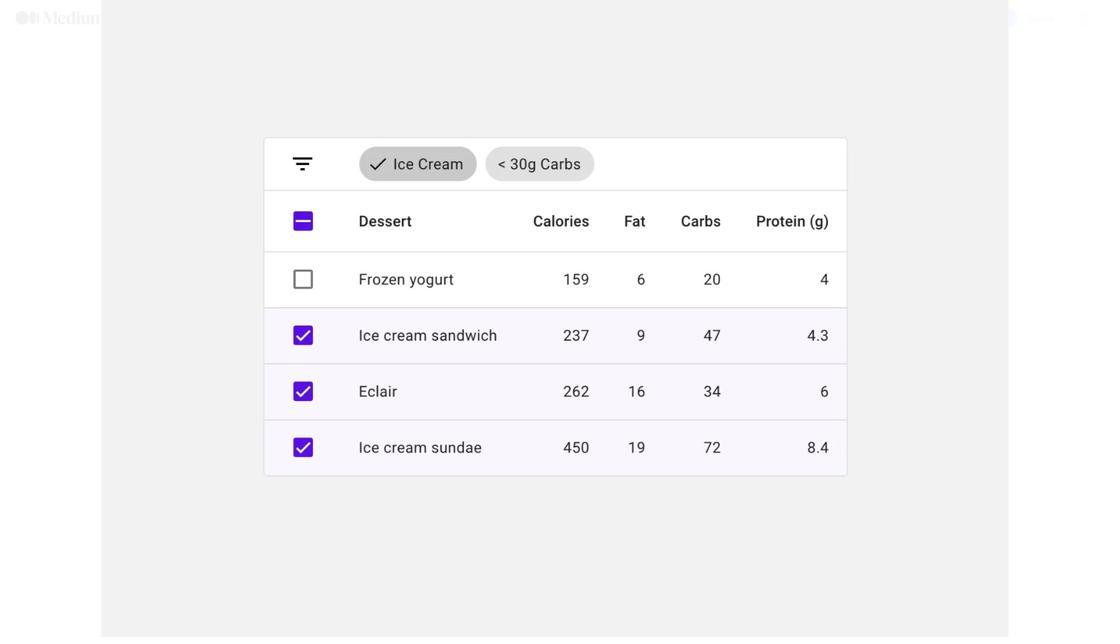 Task type: locate. For each thing, give the bounding box(es) containing it.
1 horizontal spatial and
[[536, 436, 558, 451]]

survey by material-ui link
[[507, 395, 628, 411]]

0 horizontal spatial read
[[533, 191, 550, 203]]

sign
[[979, 12, 997, 23], [1028, 12, 1045, 23]]

open- up might
[[649, 293, 682, 309]]

the right about
[[717, 477, 735, 493]]

sign inside button
[[979, 12, 997, 23]]

design
[[722, 293, 759, 309]]

material up content
[[493, 354, 540, 370]]

0 horizontal spatial data
[[339, 375, 363, 390]]

case
[[709, 375, 734, 390]]

material's up karen
[[468, 477, 522, 493]]

manipulation.
[[537, 375, 617, 390]]

1 horizontal spatial know
[[714, 314, 745, 330]]

sign up button
[[971, 8, 1017, 28]]

1 sign from the left
[[979, 12, 997, 23]]

that inside the '(a 3rd party open-source react implementation of material design) 70% of respondents said they used that product to build admin panels and dashboards.'
[[339, 436, 361, 451]]

0 horizontal spatial to
[[411, 436, 422, 451]]

is left so
[[736, 375, 746, 390]]

· left 3
[[502, 191, 504, 203]]

homepage image
[[15, 11, 105, 25]]

1 horizontal spatial material's
[[468, 477, 522, 493]]

build
[[425, 436, 454, 451]]

that up end
[[748, 314, 770, 330]]

that,
[[395, 395, 421, 411]]

sign for sign up
[[979, 12, 997, 23]]

material down a
[[481, 415, 529, 431]]

of right 70%
[[604, 415, 615, 431]]

1 horizontal spatial to
[[483, 395, 494, 411]]

data
[[339, 375, 363, 390], [525, 477, 549, 493]]

0 vertical spatial material
[[495, 293, 542, 309]]

1 horizontal spatial in
[[1047, 12, 1054, 23]]

0 vertical spatial from
[[481, 140, 510, 157]]

the up una kravets · follow published in google design · 3 min read · sep 25, 2019
[[513, 140, 534, 157]]

know
[[461, 293, 492, 309], [714, 314, 745, 330]]

0 vertical spatial admin
[[682, 354, 718, 370]]

and down end."
[[418, 375, 439, 390]]

0 horizontal spatial sign
[[979, 12, 997, 23]]

una
[[387, 175, 406, 188]]

1 vertical spatial that
[[339, 436, 361, 451]]

1 vertical spatial admin
[[457, 436, 494, 451]]

in right the up on the top right of page
[[1047, 12, 1054, 23]]

oodles
[[437, 354, 476, 370]]

1 horizontal spatial sign
[[1028, 12, 1045, 23]]

sign right the up on the top right of page
[[1028, 12, 1045, 23]]

know inside — google's open-source design system for quickly building beautiful interfaces. but you might not know that one of material's most popular use cases on the web is being the "front-end of the back-end." oodles of material web apps are essentially admin panels, data displays, and tools for content manipulation. in fact, this use case is so prevalent that, according to a
[[714, 314, 745, 330]]

0 vertical spatial source
[[682, 293, 719, 309]]

0 horizontal spatial know
[[461, 293, 492, 309]]

content
[[491, 375, 534, 390]]

admin
[[682, 354, 718, 370], [457, 436, 494, 451]]

to left a
[[483, 395, 494, 411]]

0 vertical spatial material's
[[377, 334, 432, 350]]

web down 'cases'
[[543, 354, 566, 370]]

that for — google's open-source design system for quickly building beautiful interfaces. but you might not know that one of material's most popular use cases on the web is being the "front-end of the back-end." oodles of material web apps are essentially admin panels, data displays, and tools for content manipulation. in fact, this use case is so prevalent that, according to a
[[748, 314, 770, 330]]

is down you at right
[[632, 334, 641, 350]]

0 vertical spatial use
[[512, 334, 532, 350]]

and inside — google's open-source design system for quickly building beautiful interfaces. but you might not know that one of material's most popular use cases on the web is being the "front-end of the back-end." oodles of material web apps are essentially admin panels, data displays, and tools for content manipulation. in fact, this use case is so prevalent that, according to a
[[418, 375, 439, 390]]

component
[[583, 477, 647, 493]]

2 sign from the left
[[1028, 12, 1045, 23]]

to inside the '(a 3rd party open-source react implementation of material design) 70% of respondents said they used that product to build admin panels and dashboards.'
[[411, 436, 422, 451]]

0 horizontal spatial material's
[[377, 334, 432, 350]]

read inside read about the updates from designer karen ng
[[654, 477, 679, 493]]

admin down "front-
[[682, 354, 718, 370]]

1 vertical spatial open-
[[699, 395, 731, 411]]

"front-
[[700, 334, 737, 350]]

panels,
[[721, 354, 761, 370]]

popular
[[465, 334, 509, 350]]

admin inside — google's open-source design system for quickly building beautiful interfaces. but you might not know that one of material's most popular use cases on the web is being the "front-end of the back-end." oodles of material web apps are essentially admin panels, data displays, and tools for content manipulation. in fact, this use case is so prevalent that, according to a
[[682, 354, 718, 370]]

design up interfaces.
[[545, 293, 584, 309]]

0 vertical spatial design
[[469, 191, 497, 203]]

use down beautiful
[[512, 334, 532, 350]]

1 vertical spatial read
[[654, 477, 679, 493]]

0 horizontal spatial source
[[682, 293, 719, 309]]

source
[[682, 293, 719, 309], [731, 395, 769, 411]]

0 horizontal spatial from
[[386, 498, 414, 513]]

1 horizontal spatial source
[[731, 395, 769, 411]]

0 horizontal spatial is
[[632, 334, 641, 350]]

that down react
[[339, 436, 361, 451]]

sign up
[[979, 12, 1009, 23]]

1 horizontal spatial open-
[[699, 395, 731, 411]]

sign for sign in
[[1028, 12, 1045, 23]]

but
[[611, 314, 630, 330]]

3rd
[[645, 395, 663, 411]]

material
[[495, 293, 542, 309], [493, 354, 540, 370], [481, 415, 529, 431]]

is
[[632, 334, 641, 350], [736, 375, 746, 390]]

1 vertical spatial in
[[429, 191, 436, 203]]

2 vertical spatial material
[[481, 415, 529, 431]]

web
[[537, 140, 562, 157], [606, 334, 629, 350], [543, 354, 566, 370]]

displays,
[[366, 375, 415, 390]]

to down implementation
[[411, 436, 422, 451]]

1 vertical spatial to
[[483, 395, 494, 411]]

1 vertical spatial material
[[493, 354, 540, 370]]

know down design
[[714, 314, 745, 330]]

read right "min"
[[533, 191, 550, 203]]

they
[[716, 415, 741, 431]]

material's up back-
[[377, 334, 432, 350]]

this
[[663, 375, 684, 390]]

1 horizontal spatial that
[[748, 314, 770, 330]]

1 vertical spatial and
[[536, 436, 558, 451]]

that inside — google's open-source design system for quickly building beautiful interfaces. but you might not know that one of material's most popular use cases on the web is being the "front-end of the back-end." oodles of material web apps are essentially admin panels, data displays, and tools for content manipulation. in fact, this use case is so prevalent that, according to a
[[748, 314, 770, 330]]

for down probably
[[381, 314, 398, 330]]

0 horizontal spatial open-
[[649, 293, 682, 309]]

una kravets image
[[340, 174, 368, 202]]

table
[[552, 477, 580, 493]]

3
[[509, 191, 514, 203]]

of
[[363, 334, 374, 350], [339, 354, 351, 370], [478, 354, 490, 370], [467, 415, 478, 431], [604, 415, 615, 431]]

follow link
[[454, 175, 483, 188]]

that
[[748, 314, 770, 330], [339, 436, 361, 451]]

0 vertical spatial data
[[339, 375, 363, 390]]

0 horizontal spatial and
[[418, 375, 439, 390]]

might
[[656, 314, 690, 330]]

open- down case at the right of the page
[[699, 395, 731, 411]]

quickly
[[401, 314, 442, 330]]

design down the follow link
[[469, 191, 497, 203]]

by
[[547, 395, 560, 411]]

· left 'sep'
[[556, 191, 557, 203]]

source inside — google's open-source design system for quickly building beautiful interfaces. but you might not know that one of material's most popular use cases on the web is being the "front-end of the back-end." oodles of material web apps are essentially admin panels, data displays, and tools for content manipulation. in fact, this use case is so prevalent that, according to a
[[682, 293, 719, 309]]

dialog
[[0, 0, 1110, 638]]

from down recently
[[386, 498, 414, 513]]

0 horizontal spatial that
[[339, 436, 361, 451]]

read about the updates from designer karen ng link
[[339, 477, 735, 513]]

sign left the up on the top right of page
[[979, 12, 997, 23]]

to left best
[[599, 140, 612, 157]]

survey
[[507, 395, 544, 411]]

prevalent
[[339, 395, 393, 411]]

2 vertical spatial web
[[543, 354, 566, 370]]

back-
[[374, 354, 405, 370]]

and down design)
[[536, 436, 558, 451]]

design)
[[531, 415, 574, 431]]

in
[[1047, 12, 1054, 23], [429, 191, 436, 203]]

0 horizontal spatial in
[[429, 191, 436, 203]]

the
[[513, 140, 534, 157], [585, 334, 603, 350], [679, 334, 697, 350], [353, 354, 372, 370], [717, 477, 735, 493]]

1 vertical spatial use
[[687, 375, 706, 390]]

data left table at bottom
[[525, 477, 549, 493]]

web down but
[[606, 334, 629, 350]]

open-
[[649, 293, 682, 309], [699, 395, 731, 411]]

kravets
[[408, 175, 442, 188]]

source down so
[[731, 395, 769, 411]]

end
[[737, 334, 759, 350]]

cases
[[535, 334, 565, 350]]

0 horizontal spatial admin
[[457, 436, 494, 451]]

material design link
[[495, 293, 587, 309]]

read inside una kravets · follow published in google design · 3 min read · sep 25, 2019
[[533, 191, 550, 203]]

2 horizontal spatial to
[[599, 140, 612, 157]]

one
[[339, 334, 360, 350]]

· up google on the left of the page
[[447, 176, 449, 188]]

0 vertical spatial is
[[632, 334, 641, 350]]

1 vertical spatial design
[[545, 293, 584, 309]]

1 vertical spatial source
[[731, 395, 769, 411]]

read left about
[[654, 477, 679, 493]]

for right tools
[[472, 375, 488, 390]]

admin right build
[[457, 436, 494, 451]]

0 horizontal spatial ·
[[447, 176, 449, 188]]

on
[[568, 334, 582, 350]]

0 vertical spatial web
[[537, 140, 562, 157]]

0 vertical spatial read
[[533, 191, 550, 203]]

1 horizontal spatial admin
[[682, 354, 718, 370]]

material up beautiful
[[495, 293, 542, 309]]

0 horizontal spatial design
[[469, 191, 497, 203]]

for
[[381, 314, 398, 330], [472, 375, 488, 390]]

google
[[438, 191, 467, 203]]

1 vertical spatial is
[[736, 375, 746, 390]]

most
[[435, 334, 462, 350]]

the down not
[[679, 334, 697, 350]]

1 horizontal spatial data
[[525, 477, 549, 493]]

1 vertical spatial for
[[472, 375, 488, 390]]

0 horizontal spatial for
[[381, 314, 398, 330]]

1 vertical spatial from
[[386, 498, 414, 513]]

data inside — google's open-source design system for quickly building beautiful interfaces. but you might not know that one of material's most popular use cases on the web is being the "front-end of the back-end." oodles of material web apps are essentially admin panels, data displays, and tools for content manipulation. in fact, this use case is so prevalent that, according to a
[[339, 375, 363, 390]]

(
[[650, 477, 654, 493]]

from right need,
[[481, 140, 510, 157]]

·
[[447, 176, 449, 188], [502, 191, 504, 203], [556, 191, 557, 203]]

1 horizontal spatial use
[[687, 375, 706, 390]]

according
[[424, 395, 480, 411]]

you
[[339, 293, 360, 309]]

know up building
[[461, 293, 492, 309]]

(a
[[631, 395, 642, 411]]

source up not
[[682, 293, 719, 309]]

and
[[418, 375, 439, 390], [536, 436, 558, 451]]

1 horizontal spatial for
[[472, 375, 488, 390]]

use
[[512, 334, 532, 350], [687, 375, 706, 390]]

1 horizontal spatial from
[[481, 140, 510, 157]]

that for (a 3rd party open-source react implementation of material design) 70% of respondents said they used that product to build admin panels and dashboards.
[[339, 436, 361, 451]]

data up prevalent at bottom left
[[339, 375, 363, 390]]

2 vertical spatial to
[[411, 436, 422, 451]]

0 vertical spatial in
[[1047, 12, 1054, 23]]

use right this at the bottom right of page
[[687, 375, 706, 390]]

in down kravets
[[429, 191, 436, 203]]

web left code
[[537, 140, 562, 157]]

1 vertical spatial material's
[[468, 477, 522, 493]]

0 vertical spatial that
[[748, 314, 770, 330]]

need,
[[444, 140, 478, 157]]

1 horizontal spatial read
[[654, 477, 679, 493]]

of down the according at left
[[467, 415, 478, 431]]

0 vertical spatial and
[[418, 375, 439, 390]]

everything you'll need, from the web code to best practices
[[339, 140, 703, 157]]

0 vertical spatial open-
[[649, 293, 682, 309]]

1 vertical spatial know
[[714, 314, 745, 330]]



Task type: describe. For each thing, give the bounding box(es) containing it.
material inside — google's open-source design system for quickly building beautiful interfaces. but you might not know that one of material's most popular use cases on the web is being the "front-end of the back-end." oodles of material web apps are essentially admin panels, data displays, and tools for content manipulation. in fact, this use case is so prevalent that, according to a
[[493, 354, 540, 370]]

0 vertical spatial for
[[381, 314, 398, 330]]

probably
[[363, 293, 413, 309]]

panels
[[497, 436, 534, 451]]

0 horizontal spatial use
[[512, 334, 532, 350]]

of right the one
[[363, 334, 374, 350]]

used
[[744, 415, 770, 431]]

min
[[516, 191, 531, 203]]

material-
[[563, 395, 614, 411]]

the right the on
[[585, 334, 603, 350]]

tools
[[442, 375, 469, 390]]

being
[[644, 334, 676, 350]]

0 vertical spatial know
[[461, 293, 492, 309]]

sep
[[563, 191, 578, 203]]

survey by material-ui
[[507, 395, 628, 411]]

sign in link
[[1028, 12, 1054, 23]]

ui
[[614, 395, 628, 411]]

designer
[[417, 498, 466, 513]]

ng
[[506, 498, 521, 513]]

apps
[[569, 354, 595, 370]]

a
[[497, 395, 504, 411]]

dashboards.
[[561, 436, 629, 451]]

—
[[587, 293, 597, 309]]

up
[[999, 12, 1009, 23]]

data table link
[[525, 477, 580, 493]]

about
[[682, 477, 714, 493]]

70%
[[577, 415, 601, 431]]

to inside — google's open-source design system for quickly building beautiful interfaces. but you might not know that one of material's most popular use cases on the web is being the "front-end of the back-end." oodles of material web apps are essentially admin panels, data displays, and tools for content manipulation. in fact, this use case is so prevalent that, according to a
[[483, 395, 494, 411]]

you
[[633, 314, 654, 330]]

1 horizontal spatial design
[[545, 293, 584, 309]]

google's
[[600, 293, 646, 309]]

the inside read about the updates from designer karen ng
[[717, 477, 735, 493]]

from inside read about the updates from designer karen ng
[[386, 498, 414, 513]]

published
[[387, 191, 427, 203]]

material's inside — google's open-source design system for quickly building beautiful interfaces. but you might not know that one of material's most popular use cases on the web is being the "front-end of the back-end." oodles of material web apps are essentially admin panels, data displays, and tools for content manipulation. in fact, this use case is so prevalent that, according to a
[[377, 334, 432, 350]]

beautiful
[[495, 314, 546, 330]]

follow
[[454, 175, 483, 188]]

building
[[445, 314, 492, 330]]

of down popular at the left of page
[[478, 354, 490, 370]]

2 horizontal spatial ·
[[556, 191, 557, 203]]

product
[[364, 436, 408, 451]]

1 horizontal spatial is
[[736, 375, 746, 390]]

of down the one
[[339, 354, 351, 370]]

code
[[565, 140, 596, 157]]

google design image
[[363, 187, 379, 202]]

0 vertical spatial to
[[599, 140, 612, 157]]

already
[[416, 293, 458, 309]]

essentially
[[619, 354, 679, 370]]

said
[[691, 415, 714, 431]]

end."
[[405, 354, 434, 370]]

practices
[[645, 140, 703, 157]]

not
[[693, 314, 711, 330]]

admin inside the '(a 3rd party open-source react implementation of material design) 70% of respondents said they used that product to build admin panels and dashboards.'
[[457, 436, 494, 451]]

respondents
[[618, 415, 688, 431]]

best
[[615, 140, 642, 157]]

una kravets · follow published in google design · 3 min read · sep 25, 2019
[[387, 175, 613, 203]]

everything
[[339, 140, 406, 157]]

25,
[[580, 191, 592, 203]]

the down the one
[[353, 354, 372, 370]]

open- inside — google's open-source design system for quickly building beautiful interfaces. but you might not know that one of material's most popular use cases on the web is being the "front-end of the back-end." oodles of material web apps are essentially admin panels, data displays, and tools for content manipulation. in fact, this use case is so prevalent that, according to a
[[649, 293, 682, 309]]

so
[[749, 375, 761, 390]]

we recently revamped material's data table component (
[[339, 477, 654, 493]]

1 vertical spatial web
[[606, 334, 629, 350]]

fact,
[[635, 375, 660, 390]]

implementation
[[373, 415, 464, 431]]

interfaces.
[[548, 314, 608, 330]]

updates
[[339, 498, 383, 513]]

2019
[[593, 191, 613, 203]]

and inside the '(a 3rd party open-source react implementation of material design) 70% of respondents said they used that product to build admin panels and dashboards.'
[[536, 436, 558, 451]]

una kravets link
[[387, 175, 442, 188]]

read about the updates from designer karen ng
[[339, 477, 735, 513]]

(a 3rd party open-source react implementation of material design) 70% of respondents said they used that product to build admin panels and dashboards.
[[339, 395, 770, 451]]

open- inside the '(a 3rd party open-source react implementation of material design) 70% of respondents said they used that product to build admin panels and dashboards.'
[[699, 395, 731, 411]]

— google's open-source design system for quickly building beautiful interfaces. but you might not know that one of material's most popular use cases on the web is being the "front-end of the back-end." oodles of material web apps are essentially admin panels, data displays, and tools for content manipulation. in fact, this use case is so prevalent that, according to a
[[339, 293, 770, 411]]

recently
[[360, 477, 406, 493]]

party
[[666, 395, 696, 411]]

are
[[598, 354, 616, 370]]

you'll
[[409, 140, 441, 157]]

revamped
[[409, 477, 465, 493]]

source inside the '(a 3rd party open-source react implementation of material design) 70% of respondents said they used that product to build admin panels and dashboards.'
[[731, 395, 769, 411]]

sign in
[[1028, 12, 1054, 23]]

1 horizontal spatial ·
[[502, 191, 504, 203]]

karen
[[469, 498, 503, 513]]

design inside una kravets · follow published in google design · 3 min read · sep 25, 2019
[[469, 191, 497, 203]]

material inside the '(a 3rd party open-source react implementation of material design) 70% of respondents said they used that product to build admin panels and dashboards.'
[[481, 415, 529, 431]]

system
[[339, 314, 378, 330]]

react
[[339, 415, 370, 431]]

you probably already know material design
[[339, 293, 587, 309]]

1 vertical spatial data
[[525, 477, 549, 493]]

in
[[620, 375, 632, 390]]

we
[[339, 477, 357, 493]]

in inside una kravets · follow published in google design · 3 min read · sep 25, 2019
[[429, 191, 436, 203]]



Task type: vqa. For each thing, say whether or not it's contained in the screenshot.
Dec 5, 2018
no



